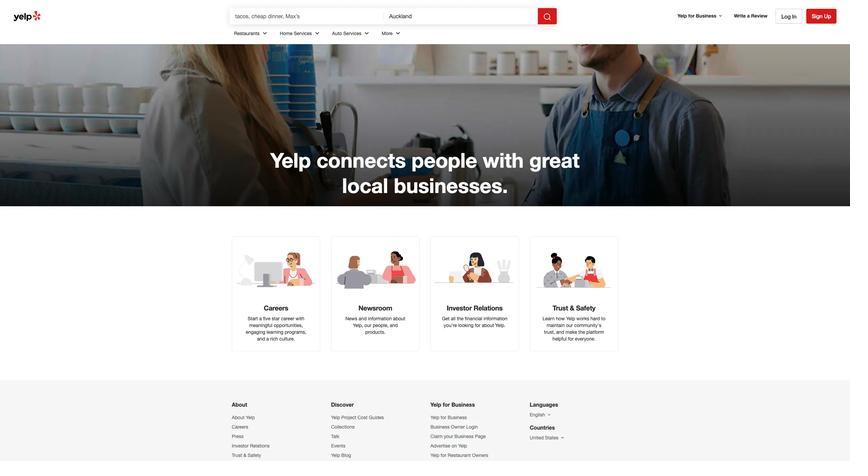 Task type: vqa. For each thing, say whether or not it's contained in the screenshot.
group containing Neighborhoods
no



Task type: locate. For each thing, give the bounding box(es) containing it.
our up the make
[[566, 323, 573, 328]]

our right yelp,
[[365, 323, 371, 328]]

& up learn how yelp works hard to maintain our community's trust, and make the platform helpful for everyone.
[[570, 304, 574, 312]]

16 chevron down v2 image inside united states popup button
[[560, 436, 565, 441]]

1 about from the top
[[232, 402, 247, 408]]

about up careers link
[[232, 415, 244, 421]]

0 vertical spatial investor relations
[[447, 304, 503, 312]]

works
[[576, 316, 589, 322]]

restaurants link
[[229, 24, 274, 44]]

0 vertical spatial 16 chevron down v2 image
[[718, 13, 723, 19]]

1 horizontal spatial about
[[482, 323, 494, 328]]

0 horizontal spatial careers
[[232, 425, 248, 430]]

about inside news and information about yelp, our people, and products.
[[393, 316, 405, 322]]

newsroom
[[358, 304, 392, 312]]

a
[[747, 13, 750, 18], [259, 316, 262, 322], [266, 336, 269, 342]]

review
[[751, 13, 768, 18]]

talk link
[[331, 434, 339, 440]]

claim your business page
[[430, 434, 486, 440]]

services for home services
[[294, 30, 312, 36]]

write a review link
[[731, 10, 770, 22]]

1 horizontal spatial a
[[266, 336, 269, 342]]

yelp
[[678, 13, 687, 18], [270, 148, 311, 172], [566, 316, 575, 322], [430, 402, 441, 408], [246, 415, 255, 421], [331, 415, 340, 421], [430, 415, 439, 421], [458, 443, 467, 449], [331, 453, 340, 458], [430, 453, 439, 458]]

a left five
[[259, 316, 262, 322]]

business left write
[[696, 13, 716, 18]]

16 chevron down v2 image
[[546, 413, 552, 418]]

1 vertical spatial relations
[[250, 443, 270, 449]]

more
[[382, 30, 393, 36]]

collections
[[331, 425, 355, 430]]

24 chevron down v2 image inside more link
[[394, 29, 402, 37]]

1 none field from the left
[[235, 13, 378, 20]]

investor relations up financial
[[447, 304, 503, 312]]

united
[[530, 435, 544, 441]]

0 vertical spatial trust & safety
[[553, 304, 596, 312]]

get all the financial information you're looking for about yelp.
[[442, 316, 507, 328]]

services right the home on the top left of the page
[[294, 30, 312, 36]]

24 chevron down v2 image for home services
[[313, 29, 321, 37]]

1 information from the left
[[368, 316, 392, 322]]

0 horizontal spatial 24 chevron down v2 image
[[261, 29, 269, 37]]

careers up press
[[232, 425, 248, 430]]

0 vertical spatial about
[[393, 316, 405, 322]]

yelp inside yelp connects people with great local businesses.
[[270, 148, 311, 172]]

24 chevron down v2 image left auto at the top left of the page
[[313, 29, 321, 37]]

restaurant
[[448, 453, 471, 458]]

our inside news and information about yelp, our people, and products.
[[365, 323, 371, 328]]

1 vertical spatial safety
[[248, 453, 261, 458]]

1 horizontal spatial investor
[[447, 304, 472, 312]]

2 24 chevron down v2 image from the left
[[313, 29, 321, 37]]

english
[[530, 412, 545, 418]]

for inside learn how yelp works hard to maintain our community's trust, and make the platform helpful for everyone.
[[568, 336, 574, 342]]

0 horizontal spatial our
[[365, 323, 371, 328]]

investor down press link
[[232, 443, 249, 449]]

0 horizontal spatial none field
[[235, 13, 378, 20]]

about inside get all the financial information you're looking for about yelp.
[[482, 323, 494, 328]]

investor relations up trust & safety link
[[232, 443, 270, 449]]

our
[[365, 323, 371, 328], [566, 323, 573, 328]]

24 chevron down v2 image right more
[[394, 29, 402, 37]]

you're
[[444, 323, 457, 328]]

login
[[466, 425, 478, 430]]

1 24 chevron down v2 image from the left
[[261, 29, 269, 37]]

1 horizontal spatial investor relations
[[447, 304, 503, 312]]

1 horizontal spatial our
[[566, 323, 573, 328]]

0 horizontal spatial 16 chevron down v2 image
[[560, 436, 565, 441]]

restaurants
[[234, 30, 260, 36]]

and up helpful
[[556, 330, 564, 335]]

0 horizontal spatial information
[[368, 316, 392, 322]]

1 vertical spatial &
[[243, 453, 246, 458]]

the right all
[[457, 316, 464, 322]]

1 horizontal spatial safety
[[576, 304, 596, 312]]

relations up trust & safety link
[[250, 443, 270, 449]]

careers
[[264, 304, 288, 312], [232, 425, 248, 430]]

24 chevron down v2 image inside restaurants link
[[261, 29, 269, 37]]

trust up how
[[553, 304, 568, 312]]

1 horizontal spatial the
[[578, 330, 585, 335]]

0 horizontal spatial investor relations
[[232, 443, 270, 449]]

with inside yelp connects people with great local businesses.
[[483, 148, 524, 172]]

services left 24 chevron down v2 image
[[343, 30, 361, 36]]

careers up star
[[264, 304, 288, 312]]

16 chevron down v2 image for united states
[[560, 436, 565, 441]]

trust & safety
[[553, 304, 596, 312], [232, 453, 261, 458]]

make
[[566, 330, 577, 335]]

about yelp link
[[232, 415, 255, 421]]

0 vertical spatial yelp for business
[[678, 13, 716, 18]]

1 vertical spatial with
[[296, 316, 304, 322]]

opportunities,
[[274, 323, 303, 328]]

safety up "works"
[[576, 304, 596, 312]]

for inside get all the financial information you're looking for about yelp.
[[475, 323, 481, 328]]

1 vertical spatial about
[[232, 415, 244, 421]]

people,
[[373, 323, 389, 328]]

advertise
[[430, 443, 450, 449]]

the up everyone.
[[578, 330, 585, 335]]

yelp for business link
[[430, 415, 467, 421]]

2 horizontal spatial 24 chevron down v2 image
[[394, 29, 402, 37]]

1 vertical spatial 16 chevron down v2 image
[[560, 436, 565, 441]]

on
[[452, 443, 457, 449]]

1 horizontal spatial information
[[484, 316, 507, 322]]

0 horizontal spatial with
[[296, 316, 304, 322]]

trust & safety up "works"
[[553, 304, 596, 312]]

cost
[[358, 415, 368, 421]]

a right write
[[747, 13, 750, 18]]

1 horizontal spatial services
[[343, 30, 361, 36]]

meaningful
[[249, 323, 272, 328]]

services inside "auto services" link
[[343, 30, 361, 36]]

press link
[[232, 434, 244, 440]]

about for about yelp
[[232, 415, 244, 421]]

your
[[444, 434, 453, 440]]

start
[[248, 316, 258, 322]]

None field
[[235, 13, 378, 20], [389, 13, 532, 20]]

1 our from the left
[[365, 323, 371, 328]]

investor relations
[[447, 304, 503, 312], [232, 443, 270, 449]]

yelp connects people with great local businesses.
[[270, 148, 580, 198]]

local
[[342, 173, 388, 198]]

1 vertical spatial investor
[[232, 443, 249, 449]]

united states button
[[530, 435, 565, 441]]

16 chevron down v2 image
[[718, 13, 723, 19], [560, 436, 565, 441]]

1 services from the left
[[294, 30, 312, 36]]

16 chevron down v2 image for yelp for business
[[718, 13, 723, 19]]

0 horizontal spatial services
[[294, 30, 312, 36]]

0 vertical spatial the
[[457, 316, 464, 322]]

1 horizontal spatial 16 chevron down v2 image
[[718, 13, 723, 19]]

states
[[545, 435, 559, 441]]

0 horizontal spatial trust
[[232, 453, 242, 458]]

0 horizontal spatial safety
[[248, 453, 261, 458]]

1 horizontal spatial careers
[[264, 304, 288, 312]]

0 horizontal spatial trust & safety
[[232, 453, 261, 458]]

1 vertical spatial yelp for business
[[430, 402, 475, 408]]

0 vertical spatial with
[[483, 148, 524, 172]]

claim your business page link
[[430, 434, 486, 440]]

1 vertical spatial about
[[482, 323, 494, 328]]

1 vertical spatial trust & safety
[[232, 453, 261, 458]]

16 chevron down v2 image inside yelp for business "button"
[[718, 13, 723, 19]]

career
[[281, 316, 294, 322]]

services inside home services link
[[294, 30, 312, 36]]

and down engaging
[[257, 336, 265, 342]]

0 horizontal spatial a
[[259, 316, 262, 322]]

1 horizontal spatial trust & safety
[[553, 304, 596, 312]]

1 horizontal spatial with
[[483, 148, 524, 172]]

events
[[331, 443, 345, 449]]

auto services
[[332, 30, 361, 36]]

business owner login link
[[430, 425, 478, 430]]

0 horizontal spatial investor
[[232, 443, 249, 449]]

people
[[412, 148, 477, 172]]

helpful
[[553, 336, 567, 342]]

about for about
[[232, 402, 247, 408]]

investor up all
[[447, 304, 472, 312]]

five
[[263, 316, 270, 322]]

guides
[[369, 415, 384, 421]]

about
[[393, 316, 405, 322], [482, 323, 494, 328]]

24 chevron down v2 image right restaurants
[[261, 29, 269, 37]]

Find text field
[[235, 13, 378, 20]]

and inside learn how yelp works hard to maintain our community's trust, and make the platform helpful for everyone.
[[556, 330, 564, 335]]

2 our from the left
[[566, 323, 573, 328]]

2 about from the top
[[232, 415, 244, 421]]

rich
[[270, 336, 278, 342]]

0 vertical spatial &
[[570, 304, 574, 312]]

relations up financial
[[474, 304, 503, 312]]

1 horizontal spatial &
[[570, 304, 574, 312]]

2 services from the left
[[343, 30, 361, 36]]

sign up link
[[806, 9, 837, 24]]

1 horizontal spatial relations
[[474, 304, 503, 312]]

advertise on yelp
[[430, 443, 467, 449]]

home services
[[280, 30, 312, 36]]

business up claim
[[430, 425, 450, 430]]

businesses.
[[394, 173, 508, 198]]

0 vertical spatial trust
[[553, 304, 568, 312]]

0 vertical spatial about
[[232, 402, 247, 408]]

1 vertical spatial a
[[259, 316, 262, 322]]

investor
[[447, 304, 472, 312], [232, 443, 249, 449]]

the inside learn how yelp works hard to maintain our community's trust, and make the platform helpful for everyone.
[[578, 330, 585, 335]]

&
[[570, 304, 574, 312], [243, 453, 246, 458]]

1 horizontal spatial none field
[[389, 13, 532, 20]]

services
[[294, 30, 312, 36], [343, 30, 361, 36]]

business up yelp for business link
[[451, 402, 475, 408]]

safety down investor relations link
[[248, 453, 261, 458]]

how
[[556, 316, 565, 322]]

None search field
[[230, 8, 558, 24]]

yelp for business
[[678, 13, 716, 18], [430, 402, 475, 408], [430, 415, 467, 421]]

countries
[[530, 425, 555, 431]]

2 horizontal spatial a
[[747, 13, 750, 18]]

0 vertical spatial careers
[[264, 304, 288, 312]]

business categories element
[[229, 24, 837, 44]]

16 chevron down v2 image left write
[[718, 13, 723, 19]]

about up about yelp
[[232, 402, 247, 408]]

services for auto services
[[343, 30, 361, 36]]

connects
[[317, 148, 406, 172]]

0 vertical spatial a
[[747, 13, 750, 18]]

business down owner
[[454, 434, 474, 440]]

business
[[696, 13, 716, 18], [451, 402, 475, 408], [448, 415, 467, 421], [430, 425, 450, 430], [454, 434, 474, 440]]

information up yelp.
[[484, 316, 507, 322]]

0 horizontal spatial about
[[393, 316, 405, 322]]

trust & safety down investor relations link
[[232, 453, 261, 458]]

0 horizontal spatial the
[[457, 316, 464, 322]]

1 horizontal spatial 24 chevron down v2 image
[[313, 29, 321, 37]]

information up people,
[[368, 316, 392, 322]]

1 vertical spatial the
[[578, 330, 585, 335]]

write a review
[[734, 13, 768, 18]]

in
[[792, 13, 797, 20]]

24 chevron down v2 image
[[261, 29, 269, 37], [313, 29, 321, 37], [394, 29, 402, 37]]

with inside start a five star career with meaningful opportunities, engaging learning programs, and a rich culture.
[[296, 316, 304, 322]]

16 chevron down v2 image right states
[[560, 436, 565, 441]]

0 horizontal spatial &
[[243, 453, 246, 458]]

3 24 chevron down v2 image from the left
[[394, 29, 402, 37]]

trust down investor relations link
[[232, 453, 242, 458]]

about
[[232, 402, 247, 408], [232, 415, 244, 421]]

looking
[[458, 323, 474, 328]]

2 none field from the left
[[389, 13, 532, 20]]

1 vertical spatial investor relations
[[232, 443, 270, 449]]

a left the rich
[[266, 336, 269, 342]]

2 information from the left
[[484, 316, 507, 322]]

project
[[341, 415, 356, 421]]

24 chevron down v2 image inside home services link
[[313, 29, 321, 37]]

& down investor relations link
[[243, 453, 246, 458]]



Task type: describe. For each thing, give the bounding box(es) containing it.
2 vertical spatial a
[[266, 336, 269, 342]]

yelp for restaurant owners link
[[430, 453, 488, 458]]

engaging
[[246, 330, 265, 335]]

business inside "button"
[[696, 13, 716, 18]]

platform
[[586, 330, 604, 335]]

information inside get all the financial information you're looking for about yelp.
[[484, 316, 507, 322]]

log in
[[781, 13, 797, 20]]

home services link
[[274, 24, 327, 44]]

to
[[601, 316, 605, 322]]

none field find
[[235, 13, 378, 20]]

search image
[[543, 13, 551, 21]]

yelp for business inside "button"
[[678, 13, 716, 18]]

culture.
[[279, 336, 295, 342]]

our inside learn how yelp works hard to maintain our community's trust, and make the platform helpful for everyone.
[[566, 323, 573, 328]]

0 vertical spatial relations
[[474, 304, 503, 312]]

about yelp
[[232, 415, 255, 421]]

trust & safety link
[[232, 453, 261, 458]]

1 vertical spatial careers
[[232, 425, 248, 430]]

star
[[272, 316, 280, 322]]

none field 'near'
[[389, 13, 532, 20]]

maintain
[[547, 323, 565, 328]]

0 vertical spatial investor
[[447, 304, 472, 312]]

blog
[[341, 453, 351, 458]]

news and information about yelp, our people, and products.
[[345, 316, 405, 335]]

trust,
[[544, 330, 555, 335]]

products.
[[365, 330, 385, 335]]

yelp project cost guides link
[[331, 415, 384, 421]]

yelp blog link
[[331, 453, 351, 458]]

24 chevron down v2 image
[[363, 29, 371, 37]]

news
[[345, 316, 357, 322]]

yelp blog
[[331, 453, 351, 458]]

write
[[734, 13, 746, 18]]

1 vertical spatial trust
[[232, 453, 242, 458]]

all
[[451, 316, 456, 322]]

sign
[[812, 13, 823, 19]]

and inside start a five star career with meaningful opportunities, engaging learning programs, and a rich culture.
[[257, 336, 265, 342]]

great
[[529, 148, 580, 172]]

claim
[[430, 434, 443, 440]]

and right people,
[[390, 323, 398, 328]]

business up owner
[[448, 415, 467, 421]]

business owner login
[[430, 425, 478, 430]]

collections link
[[331, 425, 355, 430]]

yelp,
[[353, 323, 363, 328]]

learn how yelp works hard to maintain our community's trust, and make the platform helpful for everyone.
[[543, 316, 605, 342]]

auto
[[332, 30, 342, 36]]

yelp.
[[495, 323, 506, 328]]

for inside "button"
[[688, 13, 695, 18]]

yelp project cost guides
[[331, 415, 384, 421]]

sign up
[[812, 13, 831, 19]]

get
[[442, 316, 450, 322]]

advertise on yelp link
[[430, 443, 467, 449]]

more link
[[376, 24, 407, 44]]

yelp for business button
[[675, 10, 726, 22]]

a for start
[[259, 316, 262, 322]]

investor relations link
[[232, 443, 270, 449]]

start a five star career with meaningful opportunities, engaging learning programs, and a rich culture.
[[246, 316, 306, 342]]

yelp inside learn how yelp works hard to maintain our community's trust, and make the platform helpful for everyone.
[[566, 316, 575, 322]]

2 vertical spatial yelp for business
[[430, 415, 467, 421]]

up
[[824, 13, 831, 19]]

press
[[232, 434, 244, 440]]

yelp inside "button"
[[678, 13, 687, 18]]

0 vertical spatial safety
[[576, 304, 596, 312]]

owner
[[451, 425, 465, 430]]

languages
[[530, 402, 558, 408]]

learning
[[267, 330, 283, 335]]

the inside get all the financial information you're looking for about yelp.
[[457, 316, 464, 322]]

auto services link
[[327, 24, 376, 44]]

log
[[781, 13, 791, 20]]

hard
[[590, 316, 600, 322]]

discover
[[331, 402, 354, 408]]

and up yelp,
[[359, 316, 367, 322]]

united states
[[530, 435, 559, 441]]

a for write
[[747, 13, 750, 18]]

1 horizontal spatial trust
[[553, 304, 568, 312]]

home
[[280, 30, 293, 36]]

24 chevron down v2 image for more
[[394, 29, 402, 37]]

english button
[[530, 412, 552, 418]]

information inside news and information about yelp, our people, and products.
[[368, 316, 392, 322]]

Near text field
[[389, 13, 532, 20]]

careers link
[[232, 425, 248, 430]]

programs,
[[285, 330, 306, 335]]

page
[[475, 434, 486, 440]]

learn
[[543, 316, 555, 322]]

financial
[[465, 316, 482, 322]]

owners
[[472, 453, 488, 458]]

events link
[[331, 443, 345, 449]]

everyone.
[[575, 336, 596, 342]]

0 horizontal spatial relations
[[250, 443, 270, 449]]

24 chevron down v2 image for restaurants
[[261, 29, 269, 37]]

talk
[[331, 434, 339, 440]]

community's
[[574, 323, 601, 328]]

log in link
[[776, 9, 802, 24]]

yelp for restaurant owners
[[430, 453, 488, 458]]



